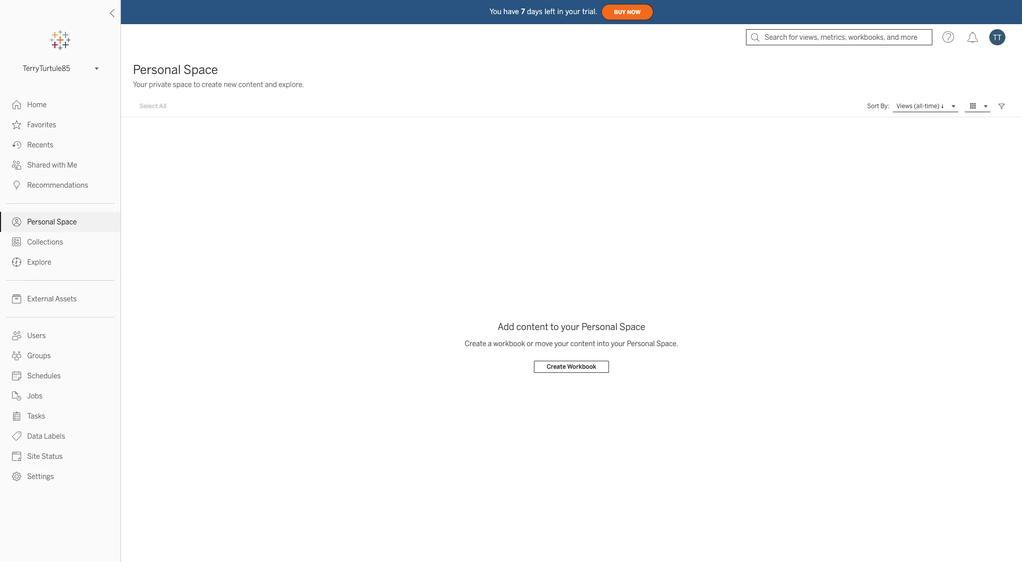 Task type: locate. For each thing, give the bounding box(es) containing it.
and
[[265, 81, 277, 89]]

recommendations
[[27, 181, 88, 190]]

your right into
[[611, 340, 626, 349]]

2 vertical spatial content
[[571, 340, 596, 349]]

0 vertical spatial create
[[465, 340, 486, 349]]

main navigation. press the up and down arrow keys to access links. element
[[0, 95, 120, 487]]

0 vertical spatial space
[[184, 62, 218, 77]]

personal up private
[[133, 62, 181, 77]]

explore link
[[0, 252, 120, 273]]

move
[[535, 340, 553, 349]]

labels
[[44, 433, 65, 441]]

sort
[[868, 103, 880, 110]]

to inside personal space your private space to create new content and explore.
[[194, 81, 200, 89]]

content left into
[[571, 340, 596, 349]]

a
[[488, 340, 492, 349]]

select
[[140, 103, 158, 110]]

content left the and
[[238, 81, 263, 89]]

views (all-time) button
[[893, 100, 959, 112]]

add
[[498, 322, 515, 333]]

personal inside main navigation. press the up and down arrow keys to access links. element
[[27, 218, 55, 227]]

1 horizontal spatial to
[[551, 322, 559, 333]]

jobs link
[[0, 387, 120, 407]]

buy now button
[[602, 4, 654, 20]]

content
[[238, 81, 263, 89], [517, 322, 549, 333], [571, 340, 596, 349]]

your right the move
[[555, 340, 569, 349]]

(all-
[[914, 102, 925, 109]]

1 horizontal spatial space
[[184, 62, 218, 77]]

personal space link
[[0, 212, 120, 232]]

sort by:
[[868, 103, 890, 110]]

buy now
[[614, 9, 641, 15]]

groups
[[27, 352, 51, 361]]

your
[[133, 81, 147, 89]]

into
[[597, 340, 610, 349]]

0 horizontal spatial space
[[57, 218, 77, 227]]

tasks link
[[0, 407, 120, 427]]

private
[[149, 81, 171, 89]]

create inside "button"
[[547, 364, 566, 371]]

personal space your private space to create new content and explore.
[[133, 62, 304, 89]]

1 vertical spatial content
[[517, 322, 549, 333]]

explore
[[27, 259, 51, 267]]

your
[[566, 7, 581, 16], [561, 322, 580, 333], [555, 340, 569, 349], [611, 340, 626, 349]]

recents link
[[0, 135, 120, 155]]

to right space
[[194, 81, 200, 89]]

select all
[[140, 103, 167, 110]]

1 vertical spatial create
[[547, 364, 566, 371]]

trial.
[[583, 7, 598, 16]]

now
[[627, 9, 641, 15]]

2 horizontal spatial space
[[620, 322, 646, 333]]

navigation panel element
[[0, 30, 120, 487]]

create left "workbook"
[[547, 364, 566, 371]]

create left the a
[[465, 340, 486, 349]]

content up or
[[517, 322, 549, 333]]

2 vertical spatial space
[[620, 322, 646, 333]]

1 vertical spatial to
[[551, 322, 559, 333]]

external assets
[[27, 295, 77, 304]]

site status link
[[0, 447, 120, 467]]

1 vertical spatial space
[[57, 218, 77, 227]]

personal
[[133, 62, 181, 77], [27, 218, 55, 227], [582, 322, 618, 333], [627, 340, 655, 349]]

space.
[[657, 340, 679, 349]]

site status
[[27, 453, 63, 462]]

views
[[897, 102, 913, 109]]

space
[[184, 62, 218, 77], [57, 218, 77, 227], [620, 322, 646, 333]]

collections link
[[0, 232, 120, 252]]

1 horizontal spatial create
[[547, 364, 566, 371]]

site
[[27, 453, 40, 462]]

data labels
[[27, 433, 65, 441]]

or
[[527, 340, 534, 349]]

space for personal space your private space to create new content and explore.
[[184, 62, 218, 77]]

1 horizontal spatial content
[[517, 322, 549, 333]]

2 horizontal spatial content
[[571, 340, 596, 349]]

personal inside personal space your private space to create new content and explore.
[[133, 62, 181, 77]]

0 vertical spatial content
[[238, 81, 263, 89]]

space inside main navigation. press the up and down arrow keys to access links. element
[[57, 218, 77, 227]]

0 horizontal spatial to
[[194, 81, 200, 89]]

you
[[490, 7, 502, 16]]

personal space
[[27, 218, 77, 227]]

space inside personal space your private space to create new content and explore.
[[184, 62, 218, 77]]

to
[[194, 81, 200, 89], [551, 322, 559, 333]]

space
[[173, 81, 192, 89]]

0 horizontal spatial content
[[238, 81, 263, 89]]

0 vertical spatial to
[[194, 81, 200, 89]]

0 horizontal spatial create
[[465, 340, 486, 349]]

workbook
[[494, 340, 525, 349]]

personal left space.
[[627, 340, 655, 349]]

personal up collections
[[27, 218, 55, 227]]

to up the move
[[551, 322, 559, 333]]

create
[[465, 340, 486, 349], [547, 364, 566, 371]]

new
[[224, 81, 237, 89]]

create for create a workbook or move your content into your personal space.
[[465, 340, 486, 349]]



Task type: describe. For each thing, give the bounding box(es) containing it.
in
[[558, 7, 564, 16]]

me
[[67, 161, 77, 170]]

external
[[27, 295, 54, 304]]

jobs
[[27, 393, 42, 401]]

status
[[41, 453, 63, 462]]

shared with me link
[[0, 155, 120, 175]]

Search for views, metrics, workbooks, and more text field
[[746, 29, 933, 45]]

have
[[504, 7, 519, 16]]

users link
[[0, 326, 120, 346]]

grid view image
[[969, 102, 978, 111]]

data
[[27, 433, 42, 441]]

create a workbook or move your content into your personal space.
[[465, 340, 679, 349]]

create workbook button
[[534, 361, 609, 373]]

home
[[27, 101, 47, 109]]

7
[[521, 7, 525, 16]]

workbook
[[568, 364, 597, 371]]

data labels link
[[0, 427, 120, 447]]

create for create workbook
[[547, 364, 566, 371]]

by:
[[881, 103, 890, 110]]

schedules link
[[0, 366, 120, 387]]

recommendations link
[[0, 175, 120, 196]]

shared
[[27, 161, 50, 170]]

with
[[52, 161, 66, 170]]

explore.
[[279, 81, 304, 89]]

terryturtule85 button
[[19, 62, 102, 75]]

add content to your personal space
[[498, 322, 646, 333]]

content inside personal space your private space to create new content and explore.
[[238, 81, 263, 89]]

your right in
[[566, 7, 581, 16]]

schedules
[[27, 372, 61, 381]]

buy
[[614, 9, 626, 15]]

time)
[[925, 102, 940, 109]]

external assets link
[[0, 289, 120, 309]]

favorites
[[27, 121, 56, 130]]

you have 7 days left in your trial.
[[490, 7, 598, 16]]

shared with me
[[27, 161, 77, 170]]

personal up into
[[582, 322, 618, 333]]

terryturtule85
[[23, 64, 70, 73]]

collections
[[27, 238, 63, 247]]

create workbook
[[547, 364, 597, 371]]

your up create a workbook or move your content into your personal space.
[[561, 322, 580, 333]]

views (all-time)
[[897, 102, 940, 109]]

create
[[202, 81, 222, 89]]

favorites link
[[0, 115, 120, 135]]

assets
[[55, 295, 77, 304]]

space for personal space
[[57, 218, 77, 227]]

home link
[[0, 95, 120, 115]]

all
[[159, 103, 167, 110]]

settings
[[27, 473, 54, 482]]

groups link
[[0, 346, 120, 366]]

tasks
[[27, 413, 45, 421]]

select all button
[[133, 100, 173, 112]]

settings link
[[0, 467, 120, 487]]

recents
[[27, 141, 53, 150]]

days
[[527, 7, 543, 16]]

users
[[27, 332, 46, 341]]

left
[[545, 7, 556, 16]]



Task type: vqa. For each thing, say whether or not it's contained in the screenshot.
'cell'
no



